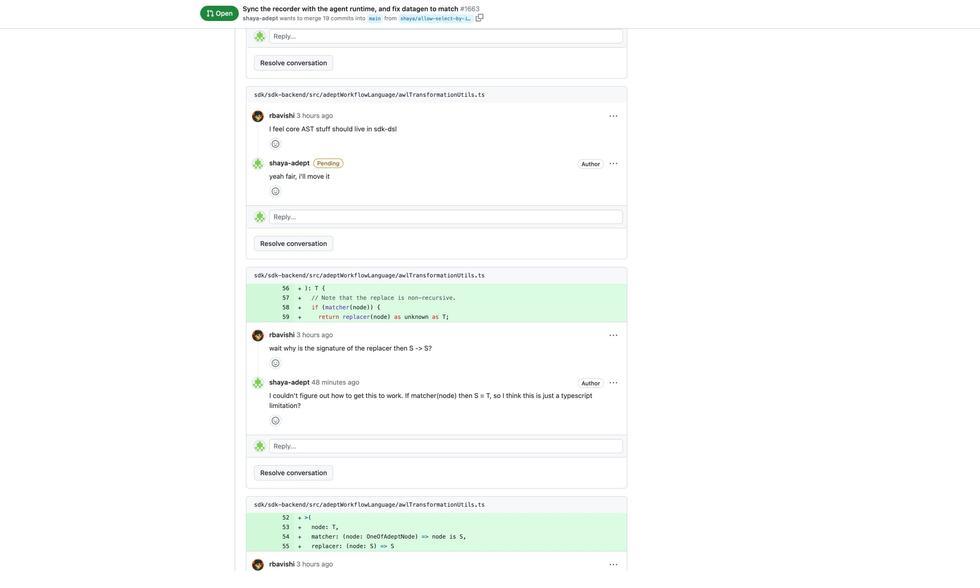 Task type: locate. For each thing, give the bounding box(es) containing it.
2 show options image from the top
[[610, 379, 618, 387]]

1 vertical spatial @shaya adept image
[[254, 211, 266, 223]]

1 add or remove reactions element from the top
[[269, 4, 282, 17]]

3 add or remove reactions element from the top
[[269, 185, 282, 198]]

1 vertical spatial show options image
[[610, 160, 618, 168]]

1 add or remove reactions image from the top
[[272, 140, 280, 148]]

add or remove reactions image for 1st add or remove reactions element from the top of the page
[[272, 7, 280, 14]]

add or remove reactions image for 3rd add or remove reactions element from the bottom
[[272, 188, 280, 195]]

0 vertical spatial @rbavishi image
[[252, 111, 264, 122]]

1 add or remove reactions image from the top
[[272, 7, 280, 14]]

0 vertical spatial show options image
[[610, 112, 618, 120]]

1 vertical spatial add or remove reactions image
[[272, 417, 280, 425]]

2 @rbavishi image from the top
[[252, 330, 264, 341]]

2 vertical spatial show options image
[[610, 561, 618, 569]]

1 vertical spatial add or remove reactions image
[[272, 188, 280, 195]]

2 add or remove reactions image from the top
[[272, 188, 280, 195]]

@shaya adept image
[[252, 158, 264, 169], [254, 441, 266, 452]]

1 @rbavishi image from the top
[[252, 111, 264, 122]]

5 add or remove reactions element from the top
[[269, 415, 282, 427]]

show options image
[[610, 332, 618, 340], [610, 379, 618, 387], [610, 561, 618, 569]]

2 show options image from the top
[[610, 160, 618, 168]]

add or remove reactions image
[[272, 7, 280, 14], [272, 417, 280, 425]]

show options image
[[610, 112, 618, 120], [610, 160, 618, 168]]

2 add or remove reactions element from the top
[[269, 138, 282, 150]]

@shaya adept image
[[254, 30, 266, 42], [254, 211, 266, 223], [252, 377, 264, 389]]

0 vertical spatial show options image
[[610, 332, 618, 340]]

2 vertical spatial add or remove reactions image
[[272, 360, 280, 367]]

@rbavishi image
[[252, 111, 264, 122], [252, 330, 264, 341]]

@rbavishi image
[[252, 559, 264, 571]]

2 vertical spatial @shaya adept image
[[252, 377, 264, 389]]

2 add or remove reactions image from the top
[[272, 417, 280, 425]]

3 add or remove reactions image from the top
[[272, 360, 280, 367]]

1 vertical spatial @rbavishi image
[[252, 330, 264, 341]]

add or remove reactions image
[[272, 140, 280, 148], [272, 188, 280, 195], [272, 360, 280, 367]]

add or remove reactions element
[[269, 4, 282, 17], [269, 138, 282, 150], [269, 185, 282, 198], [269, 357, 282, 370], [269, 415, 282, 427]]

1 show options image from the top
[[610, 112, 618, 120]]

1 vertical spatial show options image
[[610, 379, 618, 387]]

0 vertical spatial add or remove reactions image
[[272, 140, 280, 148]]

0 vertical spatial add or remove reactions image
[[272, 7, 280, 14]]

copy image
[[476, 14, 484, 21]]

add or remove reactions image for 4th add or remove reactions element from the bottom
[[272, 140, 280, 148]]



Task type: vqa. For each thing, say whether or not it's contained in the screenshot.
first Add or remove reactions Element from the bottom
yes



Task type: describe. For each thing, give the bounding box(es) containing it.
1 show options image from the top
[[610, 332, 618, 340]]

3 show options image from the top
[[610, 561, 618, 569]]

0 vertical spatial @shaya adept image
[[254, 30, 266, 42]]

status: open image
[[207, 10, 214, 17]]

add or remove reactions image for 5th add or remove reactions element from the top
[[272, 417, 280, 425]]

4 add or remove reactions element from the top
[[269, 357, 282, 370]]

show options image for 4th add or remove reactions element from the bottom
[[610, 112, 618, 120]]

@rbavishi image for 2nd add or remove reactions element from the bottom
[[252, 330, 264, 341]]

show options image for 3rd add or remove reactions element from the bottom
[[610, 160, 618, 168]]

0 vertical spatial @shaya adept image
[[252, 158, 264, 169]]

@rbavishi image for 4th add or remove reactions element from the bottom
[[252, 111, 264, 122]]

1 vertical spatial @shaya adept image
[[254, 441, 266, 452]]

add or remove reactions image for 2nd add or remove reactions element from the bottom
[[272, 360, 280, 367]]



